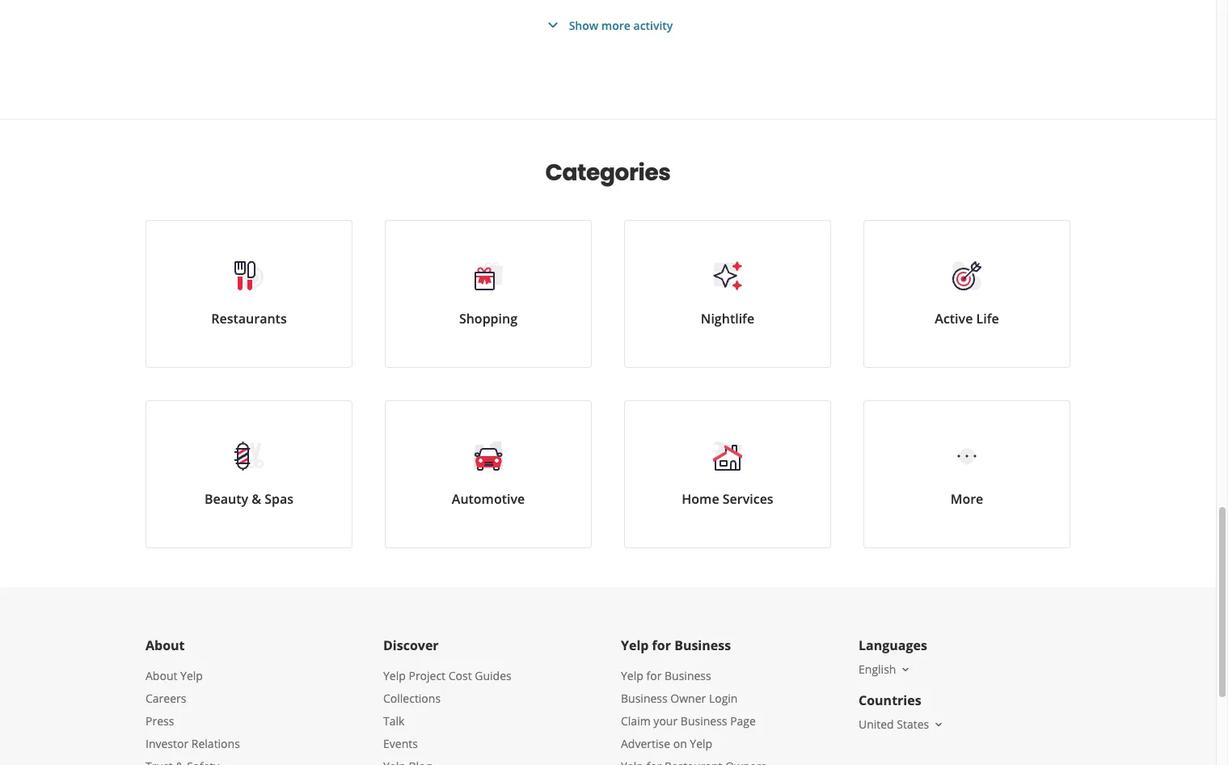 Task type: vqa. For each thing, say whether or not it's contained in the screenshot.
the within Needed to find a space to have a conference with one of my students. Had a delicious Chai latte and chocolate chip cookie. The outside sitting area was perfect. We got there about fifteen minutes before closing time, but the baristas were really sweet about it.
no



Task type: describe. For each thing, give the bounding box(es) containing it.
yelp for business
[[621, 637, 731, 654]]

restaurants link
[[146, 220, 353, 368]]

24 chevron down v2 image
[[543, 15, 563, 35]]

events
[[383, 736, 418, 751]]

more link
[[864, 400, 1071, 548]]

16 chevron down v2 image for countries
[[933, 718, 946, 731]]

advertise on yelp link
[[621, 736, 713, 751]]

relations
[[192, 736, 240, 751]]

yelp right on
[[690, 736, 713, 751]]

investor relations link
[[146, 736, 240, 751]]

english
[[859, 662, 896, 677]]

spas
[[265, 490, 294, 508]]

yelp project cost guides link
[[383, 668, 512, 683]]

&
[[252, 490, 261, 508]]

advertise
[[621, 736, 671, 751]]

show
[[569, 17, 599, 33]]

for for yelp for business
[[652, 637, 671, 654]]

project
[[409, 668, 446, 683]]

shopping
[[459, 310, 518, 328]]

claim your business page link
[[621, 713, 756, 729]]

press
[[146, 713, 174, 729]]

business up owner at the right bottom
[[665, 668, 711, 683]]

yelp for yelp project cost guides collections talk events
[[383, 668, 406, 683]]

countries
[[859, 692, 922, 709]]

services
[[723, 490, 774, 508]]

login
[[709, 691, 738, 706]]

nightlife link
[[624, 220, 831, 368]]

your
[[654, 713, 678, 729]]

about for about
[[146, 637, 185, 654]]

show more activity
[[569, 17, 673, 33]]

about yelp careers press investor relations
[[146, 668, 240, 751]]

beauty & spas link
[[146, 400, 353, 548]]

collections
[[383, 691, 441, 706]]

business up "claim"
[[621, 691, 668, 706]]

more
[[951, 490, 984, 508]]

on
[[673, 736, 687, 751]]

united states button
[[859, 717, 946, 732]]

discover
[[383, 637, 439, 654]]

yelp project cost guides collections talk events
[[383, 668, 512, 751]]

show more activity button
[[543, 15, 673, 35]]

claim
[[621, 713, 651, 729]]

business up yelp for business "link" at the right of page
[[675, 637, 731, 654]]

active
[[935, 310, 973, 328]]

home services link
[[624, 400, 831, 548]]



Task type: locate. For each thing, give the bounding box(es) containing it.
guides
[[475, 668, 512, 683]]

16 chevron down v2 image inside english popup button
[[900, 663, 913, 676]]

16 chevron down v2 image
[[900, 663, 913, 676], [933, 718, 946, 731]]

restaurants
[[211, 310, 287, 328]]

united states
[[859, 717, 929, 732]]

more
[[602, 17, 631, 33]]

states
[[897, 717, 929, 732]]

page
[[730, 713, 756, 729]]

16 chevron down v2 image right states
[[933, 718, 946, 731]]

about
[[146, 637, 185, 654], [146, 668, 177, 683]]

category navigation section navigation
[[129, 120, 1087, 587]]

0 vertical spatial 16 chevron down v2 image
[[900, 663, 913, 676]]

automotive
[[452, 490, 525, 508]]

beauty
[[205, 490, 248, 508]]

investor
[[146, 736, 189, 751]]

beauty & spas
[[205, 490, 294, 508]]

automotive link
[[385, 400, 592, 548]]

active life
[[935, 310, 999, 328]]

active life link
[[864, 220, 1071, 368]]

yelp for business link
[[621, 668, 711, 683]]

1 about from the top
[[146, 637, 185, 654]]

0 horizontal spatial 16 chevron down v2 image
[[900, 663, 913, 676]]

shopping link
[[385, 220, 592, 368]]

yelp for yelp for business business owner login claim your business page advertise on yelp
[[621, 668, 644, 683]]

business
[[675, 637, 731, 654], [665, 668, 711, 683], [621, 691, 668, 706], [681, 713, 728, 729]]

home
[[682, 490, 720, 508]]

16 chevron down v2 image down languages
[[900, 663, 913, 676]]

talk link
[[383, 713, 405, 729]]

for up the business owner login link on the right bottom of the page
[[647, 668, 662, 683]]

owner
[[671, 691, 706, 706]]

about yelp link
[[146, 668, 203, 683]]

0 vertical spatial about
[[146, 637, 185, 654]]

16 chevron down v2 image inside united states popup button
[[933, 718, 946, 731]]

press link
[[146, 713, 174, 729]]

events link
[[383, 736, 418, 751]]

talk
[[383, 713, 405, 729]]

1 vertical spatial 16 chevron down v2 image
[[933, 718, 946, 731]]

nightlife
[[701, 310, 755, 328]]

cost
[[449, 668, 472, 683]]

careers link
[[146, 691, 186, 706]]

for inside yelp for business business owner login claim your business page advertise on yelp
[[647, 668, 662, 683]]

yelp
[[621, 637, 649, 654], [180, 668, 203, 683], [383, 668, 406, 683], [621, 668, 644, 683], [690, 736, 713, 751]]

yelp for business business owner login claim your business page advertise on yelp
[[621, 668, 756, 751]]

1 horizontal spatial 16 chevron down v2 image
[[933, 718, 946, 731]]

yelp for yelp for business
[[621, 637, 649, 654]]

about for about yelp careers press investor relations
[[146, 668, 177, 683]]

categories
[[546, 157, 671, 188]]

life
[[977, 310, 999, 328]]

for for yelp for business business owner login claim your business page advertise on yelp
[[647, 668, 662, 683]]

2 about from the top
[[146, 668, 177, 683]]

careers
[[146, 691, 186, 706]]

1 vertical spatial about
[[146, 668, 177, 683]]

yelp up "claim"
[[621, 668, 644, 683]]

1 vertical spatial for
[[647, 668, 662, 683]]

yelp up careers
[[180, 668, 203, 683]]

about up 'careers' link
[[146, 668, 177, 683]]

yelp up yelp for business "link" at the right of page
[[621, 637, 649, 654]]

16 chevron down v2 image for languages
[[900, 663, 913, 676]]

languages
[[859, 637, 928, 654]]

united
[[859, 717, 894, 732]]

home services
[[682, 490, 774, 508]]

english button
[[859, 662, 913, 677]]

yelp up 'collections' link
[[383, 668, 406, 683]]

activity
[[634, 17, 673, 33]]

0 vertical spatial for
[[652, 637, 671, 654]]

for up yelp for business "link" at the right of page
[[652, 637, 671, 654]]

yelp inside yelp project cost guides collections talk events
[[383, 668, 406, 683]]

business owner login link
[[621, 691, 738, 706]]

for
[[652, 637, 671, 654], [647, 668, 662, 683]]

about inside about yelp careers press investor relations
[[146, 668, 177, 683]]

collections link
[[383, 691, 441, 706]]

about up about yelp link
[[146, 637, 185, 654]]

yelp inside about yelp careers press investor relations
[[180, 668, 203, 683]]

business down owner at the right bottom
[[681, 713, 728, 729]]



